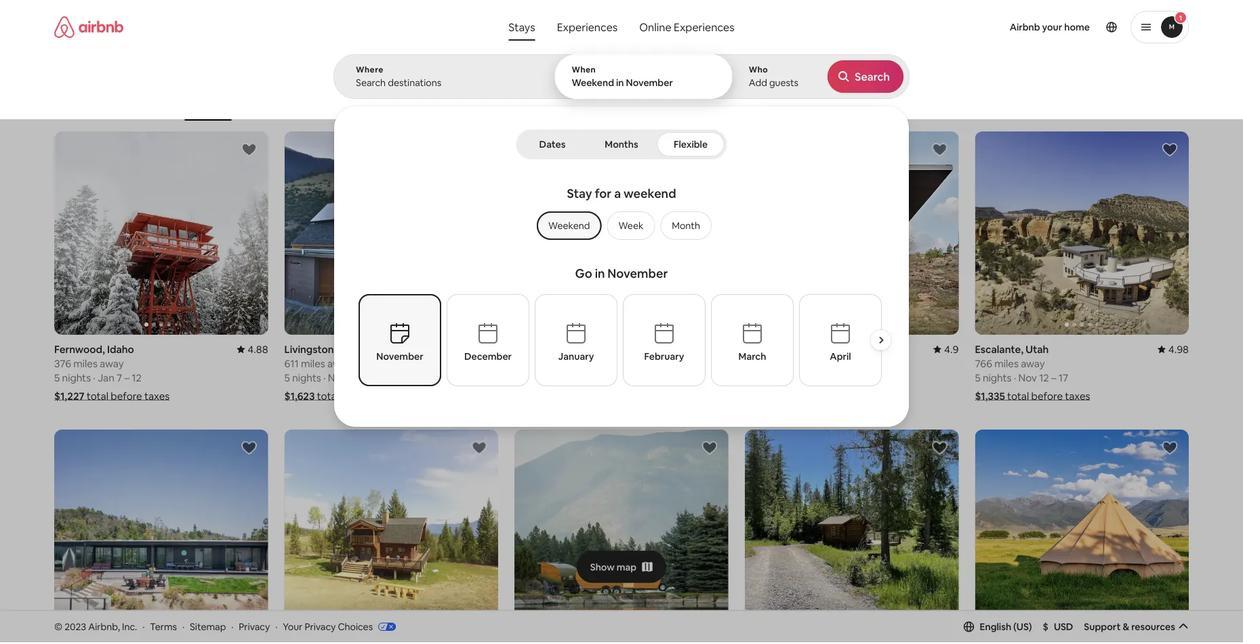 Task type: locate. For each thing, give the bounding box(es) containing it.
before down 26
[[341, 389, 373, 403]]

1 privacy from the left
[[239, 621, 270, 633]]

2 7 from the left
[[808, 371, 813, 384]]

add to wishlist: whitehall, montana image
[[1162, 440, 1178, 456]]

stays
[[509, 20, 535, 34]]

12 inside the penticton, canada 379 miles away · apr 7 – 12
[[823, 371, 833, 384]]

away up the jan
[[100, 357, 124, 370]]

miles down escalante,
[[995, 357, 1019, 370]]

2 – from the left
[[363, 371, 368, 384]]

stays tab panel
[[334, 54, 910, 427]]

1 12 from the left
[[132, 371, 142, 384]]

1 horizontal spatial privacy
[[305, 621, 336, 633]]

0 horizontal spatial 1
[[391, 371, 395, 384]]

away up 26
[[327, 357, 351, 370]]

january
[[558, 350, 594, 363]]

2 miles from the left
[[301, 357, 325, 370]]

november up tiny homes
[[626, 77, 673, 89]]

miles inside fernwood, idaho 376 miles away 5 nights · jan 7 – 12 $1,227 total before taxes
[[73, 357, 98, 370]]

nights inside livingston, montana 611 miles away 5 nights · nov 26 – dec 1 $1,623 total before taxes
[[292, 371, 321, 384]]

homes for historical homes
[[793, 100, 819, 111]]

1 vertical spatial weekend
[[548, 220, 590, 232]]

0 horizontal spatial 7
[[117, 371, 122, 384]]

none search field containing stay for a weekend
[[334, 0, 910, 427]]

· left your
[[275, 621, 278, 633]]

5 inside fernwood, idaho 376 miles away 5 nights · jan 7 – 12 $1,227 total before taxes
[[54, 371, 60, 384]]

nov down utah at the right bottom of page
[[1019, 371, 1037, 384]]

3 total from the left
[[539, 389, 561, 403]]

4.88 out of 5 average rating image
[[237, 343, 268, 356]]

3 taxes from the left
[[597, 389, 622, 403]]

· inside fernwood, idaho 376 miles away 5 nights · jan 7 – 12 $1,227 total before taxes
[[93, 371, 95, 384]]

privacy up 5.0 out of 5 average rating image
[[239, 621, 270, 633]]

7 inside fernwood, idaho 376 miles away 5 nights · jan 7 – 12 $1,227 total before taxes
[[117, 371, 122, 384]]

away down city, at the left of page
[[559, 357, 583, 370]]

3 5 from the left
[[515, 371, 520, 384]]

before
[[111, 389, 142, 403], [341, 389, 373, 403], [563, 389, 595, 403], [1031, 389, 1063, 403]]

a
[[614, 186, 621, 202]]

airbnb,
[[88, 621, 120, 633]]

nights up the $1,227
[[62, 371, 91, 384]]

english (us) button
[[964, 621, 1032, 633]]

2 total from the left
[[317, 389, 339, 403]]

nights inside the nevada city, california 381 miles away 5 nights total before taxes
[[522, 371, 551, 384]]

stay for a weekend
[[567, 186, 676, 202]]

– right the jan
[[124, 371, 129, 384]]

homes
[[793, 100, 819, 111], [648, 100, 674, 111]]

$1,335
[[975, 389, 1005, 403]]

12 right the jan
[[132, 371, 142, 384]]

november down week
[[608, 266, 668, 282]]

0 horizontal spatial privacy
[[239, 621, 270, 633]]

nights up $1,335 on the bottom right of page
[[983, 371, 1012, 384]]

0 vertical spatial in
[[616, 77, 624, 89]]

5.0 out of 5 average rating image
[[243, 641, 268, 643]]

4 – from the left
[[1051, 371, 1057, 384]]

4 taxes from the left
[[1065, 389, 1090, 403]]

1 experiences from the left
[[557, 20, 618, 34]]

experiences button
[[546, 14, 629, 41]]

2 vertical spatial november
[[376, 350, 423, 363]]

1 horizontal spatial 7
[[808, 371, 813, 384]]

12 inside escalante, utah 766 miles away 5 nights · nov 12 – 17 $1,335 total before taxes
[[1039, 371, 1049, 384]]

homes right 'tiny' at the top right
[[648, 100, 674, 111]]

4.96 out of 5 average rating image
[[467, 641, 498, 643]]

november up dec
[[376, 350, 423, 363]]

5 down 376
[[54, 371, 60, 384]]

2 nov from the left
[[1019, 371, 1037, 384]]

1 taxes from the left
[[144, 389, 170, 403]]

miles inside the penticton, canada 379 miles away · apr 7 – 12
[[764, 357, 788, 370]]

· inside escalante, utah 766 miles away 5 nights · nov 12 – 17 $1,335 total before taxes
[[1014, 371, 1016, 384]]

– for 766 miles away
[[1051, 371, 1057, 384]]

add
[[749, 77, 767, 89]]

5 for 376 miles away
[[54, 371, 60, 384]]

12 for 766
[[1039, 371, 1049, 384]]

1 horizontal spatial 12
[[823, 371, 833, 384]]

sitemap link
[[190, 621, 226, 633]]

4 before from the left
[[1031, 389, 1063, 403]]

– inside fernwood, idaho 376 miles away 5 nights · jan 7 – 12 $1,227 total before taxes
[[124, 371, 129, 384]]

4.89
[[478, 343, 498, 356]]

away for livingston,
[[327, 357, 351, 370]]

12
[[132, 371, 142, 384], [823, 371, 833, 384], [1039, 371, 1049, 384]]

nov inside escalante, utah 766 miles away 5 nights · nov 12 – 17 $1,335 total before taxes
[[1019, 371, 1037, 384]]

5 for 611 miles away
[[284, 371, 290, 384]]

nights for 766
[[983, 371, 1012, 384]]

experiences inside "button"
[[557, 20, 618, 34]]

–
[[124, 371, 129, 384], [363, 371, 368, 384], [816, 371, 821, 384], [1051, 371, 1057, 384]]

miles
[[73, 357, 98, 370], [301, 357, 325, 370], [533, 357, 557, 370], [764, 357, 788, 370], [995, 357, 1019, 370]]

away inside the penticton, canada 379 miles away · apr 7 – 12
[[790, 357, 815, 370]]

months
[[605, 138, 638, 150]]

1 horizontal spatial experiences
[[674, 20, 735, 34]]

your
[[283, 621, 303, 633]]

before down 17
[[1031, 389, 1063, 403]]

experiences right online
[[674, 20, 735, 34]]

5.0 out of 5 average rating image
[[703, 641, 729, 643]]

weekend down stay
[[548, 220, 590, 232]]

sitemap
[[190, 621, 226, 633]]

away inside escalante, utah 766 miles away 5 nights · nov 12 – 17 $1,335 total before taxes
[[1021, 357, 1045, 370]]

nights down 381
[[522, 371, 551, 384]]

1 miles from the left
[[73, 357, 98, 370]]

away inside livingston, montana 611 miles away 5 nights · nov 26 – dec 1 $1,623 total before taxes
[[327, 357, 351, 370]]

airbnb your home
[[1010, 21, 1090, 33]]

– inside livingston, montana 611 miles away 5 nights · nov 26 – dec 1 $1,623 total before taxes
[[363, 371, 368, 384]]

0 horizontal spatial 12
[[132, 371, 142, 384]]

5 inside livingston, montana 611 miles away 5 nights · nov 26 – dec 1 $1,623 total before taxes
[[284, 371, 290, 384]]

379
[[745, 357, 762, 370]]

7 inside the penticton, canada 379 miles away · apr 7 – 12
[[808, 371, 813, 384]]

· left "apr"
[[784, 371, 786, 384]]

1 vertical spatial 1
[[391, 371, 395, 384]]

livingston, montana 611 miles away 5 nights · nov 26 – dec 1 $1,623 total before taxes
[[284, 343, 400, 403]]

0 horizontal spatial in
[[595, 266, 605, 282]]

stays button
[[498, 14, 546, 41]]

1 horizontal spatial homes
[[793, 100, 819, 111]]

7 right the jan
[[117, 371, 122, 384]]

· left privacy link
[[231, 621, 234, 633]]

1 – from the left
[[124, 371, 129, 384]]

None search field
[[334, 0, 910, 427]]

5 inside escalante, utah 766 miles away 5 nights · nov 12 – 17 $1,335 total before taxes
[[975, 371, 981, 384]]

miles down penticton,
[[764, 357, 788, 370]]

4.94 out of 5 average rating image
[[927, 641, 959, 643]]

where
[[356, 64, 384, 75]]

· down escalante,
[[1014, 371, 1016, 384]]

12 inside fernwood, idaho 376 miles away 5 nights · jan 7 – 12 $1,227 total before taxes
[[132, 371, 142, 384]]

– right 26
[[363, 371, 368, 384]]

total inside fernwood, idaho 376 miles away 5 nights · jan 7 – 12 $1,227 total before taxes
[[87, 389, 108, 403]]

total inside the nevada city, california 381 miles away 5 nights total before taxes
[[539, 389, 561, 403]]

weekend down when
[[572, 77, 614, 89]]

nights for 376
[[62, 371, 91, 384]]

privacy right your
[[305, 621, 336, 633]]

&
[[1123, 621, 1129, 633]]

add to wishlist: invermere, canada image
[[471, 440, 488, 456]]

when weekend in november
[[572, 64, 673, 89]]

february
[[644, 350, 684, 363]]

3 12 from the left
[[1039, 371, 1049, 384]]

week
[[619, 220, 644, 232]]

miles inside livingston, montana 611 miles away 5 nights · nov 26 – dec 1 $1,623 total before taxes
[[301, 357, 325, 370]]

away for escalante,
[[1021, 357, 1045, 370]]

away down utah at the right bottom of page
[[1021, 357, 1045, 370]]

0 horizontal spatial nov
[[328, 371, 346, 384]]

omg!
[[500, 100, 522, 111]]

1 horizontal spatial nov
[[1019, 371, 1037, 384]]

guests
[[769, 77, 799, 89]]

go in november group
[[358, 260, 897, 409]]

add to wishlist: columbia falls, montana image
[[701, 440, 718, 456]]

– left 17
[[1051, 371, 1057, 384]]

7 right "apr"
[[808, 371, 813, 384]]

airbnb
[[1010, 21, 1040, 33]]

1 before from the left
[[111, 389, 142, 403]]

weekend
[[572, 77, 614, 89], [548, 220, 590, 232]]

before down the jan
[[111, 389, 142, 403]]

5 away from the left
[[1021, 357, 1045, 370]]

3 nights from the left
[[522, 371, 551, 384]]

dates button
[[519, 132, 586, 157]]

flexible button
[[657, 132, 724, 157]]

12 down april
[[823, 371, 833, 384]]

your
[[1042, 21, 1062, 33]]

before inside the nevada city, california 381 miles away 5 nights total before taxes
[[563, 389, 595, 403]]

2 horizontal spatial 12
[[1039, 371, 1049, 384]]

1 total from the left
[[87, 389, 108, 403]]

privacy
[[239, 621, 270, 633], [305, 621, 336, 633]]

– right "apr"
[[816, 371, 821, 384]]

support
[[1084, 621, 1121, 633]]

4 nights from the left
[[983, 371, 1012, 384]]

experiences
[[557, 20, 618, 34], [674, 20, 735, 34]]

3 miles from the left
[[533, 357, 557, 370]]

november inside when weekend in november
[[626, 77, 673, 89]]

display total before taxes switch
[[1153, 86, 1178, 102]]

in inside when weekend in november
[[616, 77, 624, 89]]

taxes inside the nevada city, california 381 miles away 5 nights total before taxes
[[597, 389, 622, 403]]

total right $1,623
[[317, 389, 339, 403]]

houseboats
[[900, 100, 947, 111]]

march
[[738, 350, 766, 363]]

1 nov from the left
[[328, 371, 346, 384]]

historical homes
[[755, 100, 819, 111]]

total
[[87, 389, 108, 403], [317, 389, 339, 403], [539, 389, 561, 403], [1007, 389, 1029, 403]]

total right $1,335 on the bottom right of page
[[1007, 389, 1029, 403]]

4 total from the left
[[1007, 389, 1029, 403]]

miles inside the nevada city, california 381 miles away 5 nights total before taxes
[[533, 357, 557, 370]]

miles down nevada
[[533, 357, 557, 370]]

2 privacy from the left
[[305, 621, 336, 633]]

nov inside livingston, montana 611 miles away 5 nights · nov 26 – dec 1 $1,623 total before taxes
[[328, 371, 346, 384]]

group containing weekend
[[532, 212, 712, 240]]

nights inside fernwood, idaho 376 miles away 5 nights · jan 7 – 12 $1,227 total before taxes
[[62, 371, 91, 384]]

nov
[[328, 371, 346, 384], [1019, 371, 1037, 384]]

0 vertical spatial november
[[626, 77, 673, 89]]

2 taxes from the left
[[375, 389, 400, 403]]

611
[[284, 357, 299, 370]]

2 before from the left
[[341, 389, 373, 403]]

· left the jan
[[93, 371, 95, 384]]

nevada city, california 381 miles away 5 nights total before taxes
[[515, 343, 623, 403]]

add to wishlist: whitefish, montana image
[[932, 440, 948, 456]]

april
[[830, 350, 851, 363]]

in
[[616, 77, 624, 89], [595, 266, 605, 282]]

away inside fernwood, idaho 376 miles away 5 nights · jan 7 – 12 $1,227 total before taxes
[[100, 357, 124, 370]]

1 5 from the left
[[54, 371, 60, 384]]

tab list containing dates
[[519, 129, 724, 159]]

support & resources
[[1084, 621, 1175, 633]]

0 horizontal spatial homes
[[648, 100, 674, 111]]

1 vertical spatial in
[[595, 266, 605, 282]]

2 away from the left
[[327, 357, 351, 370]]

cabins
[[378, 100, 405, 111]]

– inside escalante, utah 766 miles away 5 nights · nov 12 – 17 $1,335 total before taxes
[[1051, 371, 1057, 384]]

before down "january"
[[563, 389, 595, 403]]

0 horizontal spatial experiences
[[557, 20, 618, 34]]

4 away from the left
[[790, 357, 815, 370]]

2 nights from the left
[[292, 371, 321, 384]]

nights up $1,623
[[292, 371, 321, 384]]

1 horizontal spatial in
[[616, 77, 624, 89]]

5 down 766 on the bottom right of page
[[975, 371, 981, 384]]

total down the jan
[[87, 389, 108, 403]]

4.91
[[708, 343, 729, 356]]

map
[[617, 561, 637, 573]]

2 5 from the left
[[284, 371, 290, 384]]

4.98
[[1169, 343, 1189, 356]]

2 12 from the left
[[823, 371, 833, 384]]

homes down guests
[[793, 100, 819, 111]]

12 left 17
[[1039, 371, 1049, 384]]

5 miles from the left
[[995, 357, 1019, 370]]

add to wishlist: nevada city, california image
[[701, 142, 718, 158]]

3 before from the left
[[563, 389, 595, 403]]

livingston,
[[284, 343, 336, 356]]

trending
[[698, 100, 732, 111]]

5 down 381
[[515, 371, 520, 384]]

1 7 from the left
[[117, 371, 122, 384]]

fernwood,
[[54, 343, 105, 356]]

when
[[572, 64, 596, 75]]

nights inside escalante, utah 766 miles away 5 nights · nov 12 – 17 $1,335 total before taxes
[[983, 371, 1012, 384]]

1 horizontal spatial 1
[[1179, 13, 1182, 22]]

3 away from the left
[[559, 357, 583, 370]]

4 5 from the left
[[975, 371, 981, 384]]

·
[[93, 371, 95, 384], [323, 371, 326, 384], [784, 371, 786, 384], [1014, 371, 1016, 384], [142, 621, 145, 633], [182, 621, 185, 633], [231, 621, 234, 633], [275, 621, 278, 633]]

1 nights from the left
[[62, 371, 91, 384]]

· left 26
[[323, 371, 326, 384]]

away up "apr"
[[790, 357, 815, 370]]

5 down '611'
[[284, 371, 290, 384]]

17
[[1059, 371, 1069, 384]]

taxes
[[144, 389, 170, 403], [375, 389, 400, 403], [597, 389, 622, 403], [1065, 389, 1090, 403]]

miles down fernwood,
[[73, 357, 98, 370]]

0 vertical spatial weekend
[[572, 77, 614, 89]]

4 miles from the left
[[764, 357, 788, 370]]

historical
[[755, 100, 791, 111]]

taxes inside livingston, montana 611 miles away 5 nights · nov 26 – dec 1 $1,623 total before taxes
[[375, 389, 400, 403]]

5
[[54, 371, 60, 384], [284, 371, 290, 384], [515, 371, 520, 384], [975, 371, 981, 384]]

experiences up when
[[557, 20, 618, 34]]

miles down livingston,
[[301, 357, 325, 370]]

go in november
[[575, 266, 668, 282]]

1 away from the left
[[100, 357, 124, 370]]

group
[[54, 68, 957, 121], [54, 132, 268, 335], [284, 132, 498, 335], [515, 132, 729, 335], [745, 132, 959, 335], [975, 132, 1189, 335], [532, 212, 712, 240], [54, 430, 268, 633], [284, 430, 498, 633], [515, 430, 729, 633], [745, 430, 959, 633], [975, 430, 1189, 633]]

away for fernwood,
[[100, 357, 124, 370]]

nov for nov 12 – 17
[[1019, 371, 1037, 384]]

total down "january"
[[539, 389, 561, 403]]

nov left 26
[[328, 371, 346, 384]]

3 – from the left
[[816, 371, 821, 384]]

month
[[672, 220, 700, 232]]

0 vertical spatial 1
[[1179, 13, 1182, 22]]

tab list
[[519, 129, 724, 159]]

$1,227
[[54, 389, 84, 403]]

miles inside escalante, utah 766 miles away 5 nights · nov 12 – 17 $1,335 total before taxes
[[995, 357, 1019, 370]]



Task type: describe. For each thing, give the bounding box(es) containing it.
· right terms
[[182, 621, 185, 633]]

stay
[[567, 186, 592, 202]]

(us)
[[1014, 621, 1032, 633]]

usd
[[1054, 621, 1073, 633]]

add to wishlist: fernwood, idaho image
[[241, 142, 257, 158]]

4.89 out of 5 average rating image
[[467, 343, 498, 356]]

penticton,
[[745, 343, 794, 356]]

group inside stay for a weekend group
[[532, 212, 712, 240]]

weekend inside when weekend in november
[[572, 77, 614, 89]]

dec
[[370, 371, 389, 384]]

before inside fernwood, idaho 376 miles away 5 nights · jan 7 – 12 $1,227 total before taxes
[[111, 389, 142, 403]]

homes for tiny homes
[[648, 100, 674, 111]]

4.92 out of 5 average rating image
[[1158, 641, 1189, 643]]

april button
[[799, 294, 882, 386]]

november button
[[358, 294, 441, 386]]

amazing
[[551, 100, 585, 111]]

add to wishlist: santa rosa, california image
[[241, 440, 257, 456]]

resources
[[1132, 621, 1175, 633]]

show map
[[590, 561, 637, 573]]

profile element
[[757, 0, 1189, 54]]

dates
[[539, 138, 566, 150]]

flexible
[[674, 138, 708, 150]]

apr
[[788, 371, 806, 384]]

– inside the penticton, canada 379 miles away · apr 7 – 12
[[816, 371, 821, 384]]

$ usd
[[1043, 621, 1073, 633]]

© 2023 airbnb, inc. ·
[[54, 621, 145, 633]]

2 experiences from the left
[[674, 20, 735, 34]]

1 inside livingston, montana 611 miles away 5 nights · nov 26 – dec 1 $1,623 total before taxes
[[391, 371, 395, 384]]

airbnb your home link
[[1002, 13, 1098, 41]]

your privacy choices link
[[283, 621, 396, 634]]

stay for a weekend group
[[401, 180, 842, 260]]

support & resources button
[[1084, 621, 1189, 633]]

– for 611 miles away
[[363, 371, 368, 384]]

what can we help you find? tab list
[[498, 14, 629, 41]]

english (us)
[[980, 621, 1032, 633]]

terms
[[150, 621, 177, 633]]

5 for 766 miles away
[[975, 371, 981, 384]]

escalante,
[[975, 343, 1024, 356]]

©
[[54, 621, 62, 633]]

amazing views
[[551, 100, 609, 111]]

november inside november button
[[376, 350, 423, 363]]

mansions
[[433, 100, 469, 111]]

online experiences link
[[629, 14, 745, 41]]

miles for 379
[[764, 357, 788, 370]]

terms · sitemap · privacy ·
[[150, 621, 278, 633]]

weekend
[[624, 186, 676, 202]]

· right the inc.
[[142, 621, 145, 633]]

skiing
[[848, 100, 871, 111]]

1 button
[[1131, 11, 1189, 43]]

add to wishlist: escalante, utah image
[[1162, 142, 1178, 158]]

rooms
[[319, 100, 345, 111]]

go
[[575, 266, 592, 282]]

taxes inside fernwood, idaho 376 miles away 5 nights · jan 7 – 12 $1,227 total before taxes
[[144, 389, 170, 403]]

766
[[975, 357, 992, 370]]

montana
[[339, 343, 381, 356]]

weekend inside group
[[548, 220, 590, 232]]

city,
[[553, 343, 575, 356]]

months button
[[589, 132, 655, 157]]

· inside the penticton, canada 379 miles away · apr 7 – 12
[[784, 371, 786, 384]]

Where field
[[356, 77, 533, 89]]

taxes inside escalante, utah 766 miles away 5 nights · nov 12 – 17 $1,335 total before taxes
[[1065, 389, 1090, 403]]

nevada
[[515, 343, 551, 356]]

away inside the nevada city, california 381 miles away 5 nights total before taxes
[[559, 357, 583, 370]]

12 for 379
[[823, 371, 833, 384]]

canada
[[796, 343, 833, 356]]

inc.
[[122, 621, 137, 633]]

group containing amazing views
[[54, 68, 957, 121]]

jan
[[98, 371, 114, 384]]

1 inside 'dropdown button'
[[1179, 13, 1182, 22]]

in inside group
[[595, 266, 605, 282]]

4.98 out of 5 average rating image
[[1158, 343, 1189, 356]]

show map button
[[577, 551, 667, 583]]

4.9
[[944, 343, 959, 356]]

penticton, canada 379 miles away · apr 7 – 12
[[745, 343, 833, 384]]

who add guests
[[749, 64, 799, 89]]

· inside livingston, montana 611 miles away 5 nights · nov 26 – dec 1 $1,623 total before taxes
[[323, 371, 326, 384]]

views
[[587, 100, 609, 111]]

march button
[[711, 294, 793, 386]]

miles for 376
[[73, 357, 98, 370]]

your privacy choices
[[283, 621, 373, 633]]

california
[[577, 343, 623, 356]]

5 inside the nevada city, california 381 miles away 5 nights total before taxes
[[515, 371, 520, 384]]

before inside escalante, utah 766 miles away 5 nights · nov 12 – 17 $1,335 total before taxes
[[1031, 389, 1063, 403]]

fernwood, idaho 376 miles away 5 nights · jan 7 – 12 $1,227 total before taxes
[[54, 343, 170, 403]]

choices
[[338, 621, 373, 633]]

1 vertical spatial november
[[608, 266, 668, 282]]

idaho
[[107, 343, 134, 356]]

miles for 766
[[995, 357, 1019, 370]]

4.9 out of 5 average rating image
[[934, 343, 959, 356]]

2023
[[65, 621, 86, 633]]

tab list inside stays "tab panel"
[[519, 129, 724, 159]]

381
[[515, 357, 530, 370]]

before inside livingston, montana 611 miles away 5 nights · nov 26 – dec 1 $1,623 total before taxes
[[341, 389, 373, 403]]

for
[[595, 186, 612, 202]]

$1,623
[[284, 389, 315, 403]]

february button
[[623, 294, 705, 386]]

26
[[349, 371, 360, 384]]

nights for 611
[[292, 371, 321, 384]]

nov for nov 26 – dec 1
[[328, 371, 346, 384]]

december button
[[446, 294, 529, 386]]

total inside escalante, utah 766 miles away 5 nights · nov 12 – 17 $1,335 total before taxes
[[1007, 389, 1029, 403]]

escalante, utah 766 miles away 5 nights · nov 12 – 17 $1,335 total before taxes
[[975, 343, 1090, 403]]

who
[[749, 64, 768, 75]]

january button
[[535, 294, 617, 386]]

4.91 out of 5 average rating image
[[697, 343, 729, 356]]

– for 376 miles away
[[124, 371, 129, 384]]

terms link
[[150, 621, 177, 633]]

total inside livingston, montana 611 miles away 5 nights · nov 26 – dec 1 $1,623 total before taxes
[[317, 389, 339, 403]]

online
[[639, 20, 671, 34]]

show
[[590, 561, 615, 573]]

tiny
[[630, 100, 646, 111]]

add to wishlist: penticton, canada image
[[932, 142, 948, 158]]

home
[[1064, 21, 1090, 33]]

376
[[54, 357, 71, 370]]

online experiences
[[639, 20, 735, 34]]

miles for 611
[[301, 357, 325, 370]]

december
[[464, 350, 511, 363]]

away for penticton,
[[790, 357, 815, 370]]



Task type: vqa. For each thing, say whether or not it's contained in the screenshot.
second FROM $8 / PERSON from the right
no



